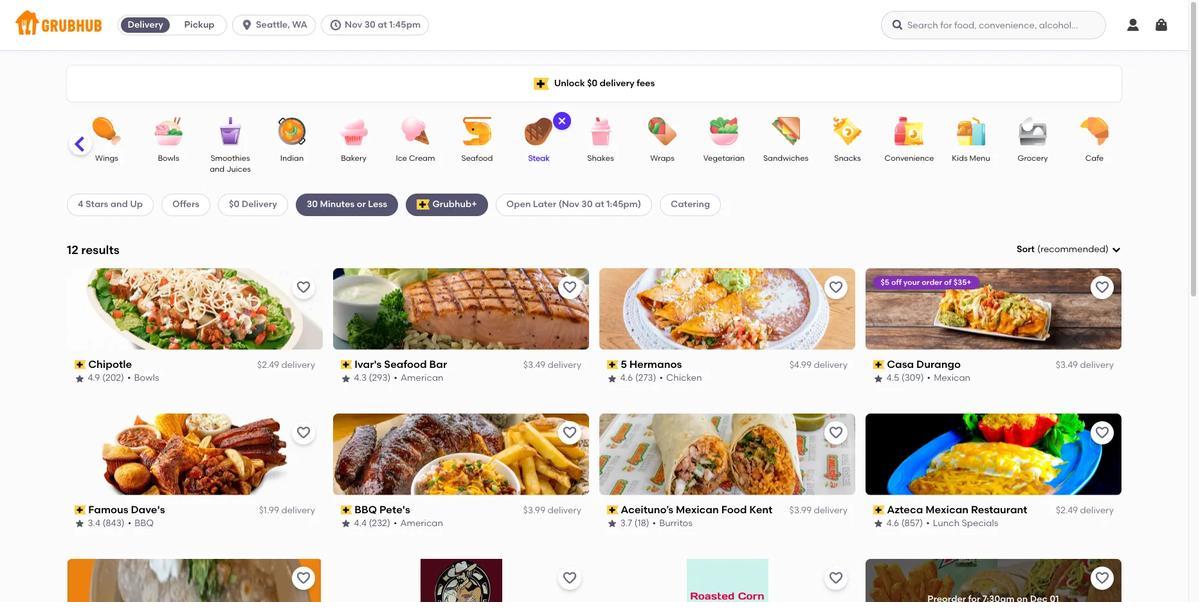 Task type: describe. For each thing, give the bounding box(es) containing it.
burritos el incapaz logo image
[[67, 559, 323, 602]]

star icon image for chipotle
[[75, 373, 85, 384]]

azteca mexican restaurant
[[887, 503, 1028, 516]]

unlock $0 delivery fees
[[554, 78, 655, 89]]

• for aceituno's mexican food kent
[[653, 518, 657, 529]]

$2.49 for chipotle
[[257, 360, 279, 371]]

ivar's seafood bar logo image
[[333, 268, 589, 350]]

save this restaurant image for bbq pete's
[[562, 425, 578, 440]]

(nov
[[559, 199, 580, 210]]

results
[[81, 242, 119, 257]]

soup image
[[23, 117, 68, 145]]

4.9
[[88, 373, 100, 384]]

ice cream
[[396, 154, 435, 163]]

kids menu image
[[949, 117, 994, 145]]

$1.99 delivery
[[259, 505, 315, 516]]

juices
[[227, 165, 251, 174]]

delivery for ivar's seafood bar
[[548, 360, 582, 371]]

(232)
[[369, 518, 391, 529]]

seattle, wa
[[256, 19, 307, 30]]

subscription pass image for famous dave's
[[75, 506, 86, 515]]

star icon image for azteca mexican restaurant
[[874, 519, 884, 529]]

subscription pass image for chipotle
[[75, 360, 86, 369]]

shakes image
[[578, 117, 623, 145]]

$3.99 for aceituno's mexican food kent
[[790, 505, 812, 516]]

30 minutes or less
[[307, 199, 387, 210]]

4.4
[[354, 518, 367, 529]]

3.4 (843)
[[88, 518, 125, 529]]

grubhub+
[[433, 199, 477, 210]]

star icon image for ivar's seafood bar
[[341, 373, 351, 384]]

(857)
[[902, 518, 924, 529]]

• american for pete's
[[394, 518, 444, 529]]

aceituno's
[[621, 503, 674, 516]]

vegetarian
[[704, 154, 745, 163]]

delivery for aceituno's mexican food kent
[[814, 505, 848, 516]]

pickup
[[184, 19, 215, 30]]

$1.99
[[259, 505, 279, 516]]

0 horizontal spatial seafood
[[385, 358, 427, 370]]

sandwiches
[[764, 154, 809, 163]]

menu
[[970, 154, 990, 163]]

4.6 (857)
[[887, 518, 924, 529]]

vegetarian image
[[702, 117, 747, 145]]

lunch
[[934, 518, 960, 529]]

ivar's seafood bar
[[355, 358, 448, 370]]

unlock
[[554, 78, 585, 89]]

0 horizontal spatial svg image
[[892, 19, 904, 32]]

seafood image
[[455, 117, 500, 145]]

$2.49 for azteca mexican restaurant
[[1056, 505, 1078, 516]]

• chicken
[[660, 373, 702, 384]]

$4.99
[[790, 360, 812, 371]]

star icon image for famous dave's
[[75, 519, 85, 529]]

delivery button
[[118, 15, 172, 35]]

chicken
[[667, 373, 702, 384]]

delivery for bbq pete's
[[548, 505, 582, 516]]

nov 30 at 1:45pm
[[345, 19, 421, 30]]

• bowls
[[128, 373, 159, 384]]

cafe
[[1086, 154, 1104, 163]]

save this restaurant button for aceituno's mexican food kent logo
[[825, 421, 848, 444]]

snacks image
[[825, 117, 870, 145]]

• for chipotle
[[128, 373, 131, 384]]

casa
[[887, 358, 915, 370]]

steak image
[[517, 117, 562, 145]]

save this restaurant image for aceituno's mexican food kent
[[829, 425, 844, 440]]

4.5 (309)
[[887, 373, 924, 384]]

5 hermanos
[[621, 358, 682, 370]]

4.5
[[887, 373, 900, 384]]

grubhub plus flag logo image for grubhub+
[[417, 200, 430, 210]]

$3.99 delivery for bbq pete's
[[523, 505, 582, 516]]

pete's
[[380, 503, 411, 516]]

azteca
[[887, 503, 924, 516]]

hermanos
[[630, 358, 682, 370]]

3.7 (18)
[[621, 518, 650, 529]]

save this restaurant button for ivar's seafood bar logo
[[558, 276, 582, 299]]

30 inside button
[[365, 19, 376, 30]]

grocery
[[1018, 154, 1048, 163]]

mexican for •
[[934, 373, 971, 384]]

delivery for casa durango
[[1080, 360, 1114, 371]]

• for famous dave's
[[128, 518, 132, 529]]

less
[[368, 199, 387, 210]]

save this restaurant button for tacos el patron logo
[[558, 566, 582, 590]]

specials
[[962, 518, 999, 529]]

$3.99 for bbq pete's
[[523, 505, 546, 516]]

durango
[[917, 358, 961, 370]]

sort
[[1017, 244, 1035, 255]]

$0 delivery
[[229, 199, 277, 210]]

up
[[130, 199, 143, 210]]

offers
[[172, 199, 199, 210]]

main navigation navigation
[[0, 0, 1189, 50]]

save this restaurant image for azteca mexican restaurant
[[1095, 425, 1110, 440]]

at inside button
[[378, 19, 387, 30]]

1 horizontal spatial $0
[[587, 78, 598, 89]]

food
[[722, 503, 747, 516]]

save this restaurant image for ivar's seafood bar
[[562, 280, 578, 295]]

restaurant
[[972, 503, 1028, 516]]

famous dave's logo image
[[67, 413, 323, 495]]

• for ivar's seafood bar
[[394, 373, 398, 384]]

save this restaurant button for famous dave's logo
[[292, 421, 315, 444]]

aceituno's mexican food kent logo image
[[600, 413, 856, 495]]

snacks
[[835, 154, 861, 163]]

wa
[[292, 19, 307, 30]]

1:45pm
[[389, 19, 421, 30]]

pickup button
[[172, 15, 226, 35]]

wraps
[[650, 154, 675, 163]]

chipotle
[[89, 358, 132, 370]]

save this restaurant image for burritos el incapaz logo
[[296, 570, 311, 586]]

delivery for famous dave's
[[281, 505, 315, 516]]

)
[[1106, 244, 1109, 255]]

12
[[67, 242, 78, 257]]

cafe image
[[1072, 117, 1117, 145]]

cream
[[409, 154, 435, 163]]

aceituno's mexican food kent
[[621, 503, 773, 516]]

roasted corn stand logo image
[[687, 559, 768, 602]]

(202)
[[103, 373, 125, 384]]

(273)
[[636, 373, 657, 384]]

wings image
[[84, 117, 129, 145]]

• for azteca mexican restaurant
[[927, 518, 930, 529]]

wraps image
[[640, 117, 685, 145]]

12 results
[[67, 242, 119, 257]]

grubhub plus flag logo image for unlock $0 delivery fees
[[534, 78, 549, 90]]

save this restaurant image for famous dave's logo
[[296, 425, 311, 440]]

none field containing sort
[[1017, 243, 1122, 256]]

catering
[[671, 199, 710, 210]]

chipotle logo image
[[67, 268, 323, 350]]

american for seafood
[[401, 373, 444, 384]]

seattle,
[[256, 19, 290, 30]]

• bbq
[[128, 518, 154, 529]]

burritos
[[660, 518, 693, 529]]

bbq pete's logo image
[[333, 413, 589, 495]]

4.4 (232)
[[354, 518, 391, 529]]

or
[[357, 199, 366, 210]]

subscription pass image for 5 hermanos
[[607, 360, 619, 369]]



Task type: vqa. For each thing, say whether or not it's contained in the screenshot.
'Jasmine' to the middle
no



Task type: locate. For each thing, give the bounding box(es) containing it.
bbq
[[355, 503, 377, 516], [135, 518, 154, 529]]

star icon image for casa durango
[[874, 373, 884, 384]]

delivery down juices at left
[[242, 199, 277, 210]]

1 $3.49 from the left
[[523, 360, 546, 371]]

save this restaurant button for bbq pete's logo
[[558, 421, 582, 444]]

bakery
[[341, 154, 367, 163]]

30 left the minutes on the top of page
[[307, 199, 318, 210]]

2 horizontal spatial 30
[[582, 199, 593, 210]]

save this restaurant button for the 5 hermanos logo
[[825, 276, 848, 299]]

grocery image
[[1011, 117, 1056, 145]]

delivery for chipotle
[[281, 360, 315, 371]]

(843)
[[103, 518, 125, 529]]

seafood down seafood image
[[462, 154, 493, 163]]

2 $3.99 from the left
[[790, 505, 812, 516]]

1:45pm)
[[607, 199, 641, 210]]

delivery for azteca mexican restaurant
[[1080, 505, 1114, 516]]

2 horizontal spatial subscription pass image
[[874, 506, 885, 515]]

save this restaurant image
[[829, 280, 844, 295], [1095, 280, 1110, 295], [296, 425, 311, 440], [296, 570, 311, 586], [1095, 570, 1110, 586]]

Search for food, convenience, alcohol... search field
[[881, 11, 1106, 39]]

american for pete's
[[401, 518, 444, 529]]

save this restaurant image for chipotle
[[296, 280, 311, 295]]

subscription pass image left famous
[[75, 506, 86, 515]]

1 horizontal spatial delivery
[[242, 199, 277, 210]]

ice
[[396, 154, 407, 163]]

wings
[[95, 154, 118, 163]]

1 vertical spatial $2.49 delivery
[[1056, 505, 1114, 516]]

0 vertical spatial at
[[378, 19, 387, 30]]

subscription pass image left aceituno's
[[607, 506, 619, 515]]

(309)
[[902, 373, 924, 384]]

bar
[[430, 358, 448, 370]]

$3.49 delivery
[[523, 360, 582, 371], [1056, 360, 1114, 371]]

indian image
[[270, 117, 315, 145]]

0 vertical spatial american
[[401, 373, 444, 384]]

1 $3.49 delivery from the left
[[523, 360, 582, 371]]

smoothies
[[211, 154, 250, 163]]

1 vertical spatial grubhub plus flag logo image
[[417, 200, 430, 210]]

mexican
[[934, 373, 971, 384], [676, 503, 719, 516], [926, 503, 969, 516]]

smoothies and juices image
[[208, 117, 253, 145]]

your
[[904, 278, 921, 287]]

0 horizontal spatial 30
[[307, 199, 318, 210]]

subscription pass image
[[75, 360, 86, 369], [341, 360, 352, 369], [874, 360, 885, 369], [341, 506, 352, 515], [607, 506, 619, 515]]

star icon image left 4.6 (273)
[[607, 373, 618, 384]]

subscription pass image left the 'bbq pete's'
[[341, 506, 352, 515]]

4.3 (293)
[[354, 373, 391, 384]]

0 horizontal spatial $3.99
[[523, 505, 546, 516]]

1 vertical spatial and
[[111, 199, 128, 210]]

1 vertical spatial seafood
[[385, 358, 427, 370]]

bowls
[[158, 154, 179, 163], [134, 373, 159, 384]]

$0 right unlock
[[587, 78, 598, 89]]

30 right nov
[[365, 19, 376, 30]]

• down famous dave's
[[128, 518, 132, 529]]

delivery left pickup
[[128, 19, 163, 30]]

4 stars and up
[[78, 199, 143, 210]]

bbq up the 4.4
[[355, 503, 377, 516]]

bbq down "dave's"
[[135, 518, 154, 529]]

0 horizontal spatial bbq
[[135, 518, 154, 529]]

• for casa durango
[[928, 373, 931, 384]]

mexican for azteca
[[926, 503, 969, 516]]

minutes
[[320, 199, 355, 210]]

subscription pass image for ivar's seafood bar
[[341, 360, 352, 369]]

• american down ivar's seafood bar
[[394, 373, 444, 384]]

open
[[507, 199, 531, 210]]

subscription pass image left azteca on the right bottom of page
[[874, 506, 885, 515]]

star icon image left 4.9
[[75, 373, 85, 384]]

• burritos
[[653, 518, 693, 529]]

subscription pass image
[[607, 360, 619, 369], [75, 506, 86, 515], [874, 506, 885, 515]]

and left up
[[111, 199, 128, 210]]

0 vertical spatial $2.49
[[257, 360, 279, 371]]

1 $3.99 delivery from the left
[[523, 505, 582, 516]]

seattle, wa button
[[232, 15, 321, 35]]

0 vertical spatial bbq
[[355, 503, 377, 516]]

star icon image left "3.7"
[[607, 519, 618, 529]]

sort ( recommended )
[[1017, 244, 1109, 255]]

subscription pass image left 5
[[607, 360, 619, 369]]

$35+
[[954, 278, 972, 287]]

$3.99 delivery for aceituno's mexican food kent
[[790, 505, 848, 516]]

ice cream image
[[393, 117, 438, 145]]

save this restaurant button for chipotle logo
[[292, 276, 315, 299]]

tacos el patron logo image
[[420, 559, 502, 602]]

$3.49 delivery for ivar's seafood bar
[[523, 360, 582, 371]]

$0 down juices at left
[[229, 199, 239, 210]]

0 horizontal spatial $2.49 delivery
[[257, 360, 315, 371]]

0 vertical spatial bowls
[[158, 154, 179, 163]]

0 vertical spatial $0
[[587, 78, 598, 89]]

0 horizontal spatial 4.6
[[621, 373, 633, 384]]

0 horizontal spatial $3.49
[[523, 360, 546, 371]]

• american down pete's
[[394, 518, 444, 529]]

1 horizontal spatial $3.49
[[1056, 360, 1078, 371]]

0 vertical spatial and
[[210, 165, 225, 174]]

4.9 (202)
[[88, 373, 125, 384]]

• mexican
[[928, 373, 971, 384]]

1 vertical spatial • american
[[394, 518, 444, 529]]

star icon image for aceituno's mexican food kent
[[607, 519, 618, 529]]

4.6 down 5
[[621, 373, 633, 384]]

1 horizontal spatial grubhub plus flag logo image
[[534, 78, 549, 90]]

convenience image
[[887, 117, 932, 145]]

$2.49 delivery for chipotle
[[257, 360, 315, 371]]

1 horizontal spatial seafood
[[462, 154, 493, 163]]

0 vertical spatial delivery
[[128, 19, 163, 30]]

at
[[378, 19, 387, 30], [595, 199, 604, 210]]

mexican up burritos
[[676, 503, 719, 516]]

subscription pass image left ivar's at the left of the page
[[341, 360, 352, 369]]

$3.49 delivery for casa durango
[[1056, 360, 1114, 371]]

3.4
[[88, 518, 101, 529]]

mexican down durango
[[934, 373, 971, 384]]

american down bar
[[401, 373, 444, 384]]

• down pete's
[[394, 518, 397, 529]]

(
[[1038, 244, 1041, 255]]

0 horizontal spatial grubhub plus flag logo image
[[417, 200, 430, 210]]

subscription pass image for bbq pete's
[[341, 506, 352, 515]]

later
[[533, 199, 556, 210]]

off
[[892, 278, 902, 287]]

1 vertical spatial bbq
[[135, 518, 154, 529]]

2 $3.49 delivery from the left
[[1056, 360, 1114, 371]]

delivery inside button
[[128, 19, 163, 30]]

1 vertical spatial bowls
[[134, 373, 159, 384]]

30 right (nov
[[582, 199, 593, 210]]

famous dave's
[[89, 503, 165, 516]]

save this restaurant button for roasted corn stand logo
[[825, 566, 848, 590]]

0 vertical spatial seafood
[[462, 154, 493, 163]]

star icon image for bbq pete's
[[341, 519, 351, 529]]

star icon image left the 4.4
[[341, 519, 351, 529]]

subscription pass image for aceituno's mexican food kent
[[607, 506, 619, 515]]

• down casa durango
[[928, 373, 931, 384]]

0 horizontal spatial subscription pass image
[[75, 506, 86, 515]]

recommended
[[1041, 244, 1106, 255]]

1 horizontal spatial bbq
[[355, 503, 377, 516]]

(293)
[[369, 373, 391, 384]]

$2.49 delivery
[[257, 360, 315, 371], [1056, 505, 1114, 516]]

• american for seafood
[[394, 373, 444, 384]]

1 vertical spatial at
[[595, 199, 604, 210]]

$3.99 delivery
[[523, 505, 582, 516], [790, 505, 848, 516]]

0 vertical spatial • american
[[394, 373, 444, 384]]

1 $3.99 from the left
[[523, 505, 546, 516]]

svg image
[[1154, 17, 1169, 33], [241, 19, 254, 32], [329, 19, 342, 32], [557, 116, 567, 126], [1112, 245, 1122, 255]]

stars
[[86, 199, 108, 210]]

0 horizontal spatial $2.49
[[257, 360, 279, 371]]

grubhub plus flag logo image left grubhub+
[[417, 200, 430, 210]]

1 vertical spatial $0
[[229, 199, 239, 210]]

5 hermanos logo image
[[600, 268, 856, 350]]

3.7
[[621, 518, 633, 529]]

of
[[945, 278, 952, 287]]

1 horizontal spatial 4.6
[[887, 518, 900, 529]]

• right (18)
[[653, 518, 657, 529]]

kids
[[952, 154, 968, 163]]

casa durango
[[887, 358, 961, 370]]

save this restaurant button for burritos el incapaz logo
[[292, 566, 315, 590]]

0 vertical spatial $2.49 delivery
[[257, 360, 315, 371]]

• for bbq pete's
[[394, 518, 397, 529]]

0 horizontal spatial and
[[111, 199, 128, 210]]

famous
[[89, 503, 129, 516]]

2 $3.99 delivery from the left
[[790, 505, 848, 516]]

casa durango logo image
[[866, 268, 1122, 350]]

1 horizontal spatial $3.49 delivery
[[1056, 360, 1114, 371]]

0 vertical spatial 4.6
[[621, 373, 633, 384]]

0 horizontal spatial $3.99 delivery
[[523, 505, 582, 516]]

0 horizontal spatial delivery
[[128, 19, 163, 30]]

subscription pass image left casa
[[874, 360, 885, 369]]

kent
[[750, 503, 773, 516]]

0 horizontal spatial at
[[378, 19, 387, 30]]

and down smoothies
[[210, 165, 225, 174]]

nov
[[345, 19, 362, 30]]

save this restaurant image
[[296, 280, 311, 295], [562, 280, 578, 295], [562, 425, 578, 440], [829, 425, 844, 440], [1095, 425, 1110, 440], [562, 570, 578, 586], [829, 570, 844, 586]]

svg image inside seattle, wa button
[[241, 19, 254, 32]]

1 horizontal spatial $3.99
[[790, 505, 812, 516]]

bakery image
[[331, 117, 376, 145]]

(18)
[[635, 518, 650, 529]]

0 horizontal spatial $3.49 delivery
[[523, 360, 582, 371]]

1 horizontal spatial $2.49
[[1056, 505, 1078, 516]]

sandwiches image
[[764, 117, 809, 145]]

4.6 for azteca
[[887, 518, 900, 529]]

• down ivar's seafood bar
[[394, 373, 398, 384]]

seafood
[[462, 154, 493, 163], [385, 358, 427, 370]]

save this restaurant button for azteca mexican restaurant logo
[[1091, 421, 1114, 444]]

1 horizontal spatial $3.99 delivery
[[790, 505, 848, 516]]

indian
[[280, 154, 304, 163]]

delivery
[[600, 78, 635, 89], [281, 360, 315, 371], [548, 360, 582, 371], [814, 360, 848, 371], [1080, 360, 1114, 371], [281, 505, 315, 516], [548, 505, 582, 516], [814, 505, 848, 516], [1080, 505, 1114, 516]]

bowls image
[[146, 117, 191, 145]]

bowls right (202)
[[134, 373, 159, 384]]

ivar's
[[355, 358, 382, 370]]

mexican for aceituno's
[[676, 503, 719, 516]]

subscription pass image for casa durango
[[874, 360, 885, 369]]

• for 5 hermanos
[[660, 373, 663, 384]]

1 vertical spatial delivery
[[242, 199, 277, 210]]

$3.49 for ivar's seafood bar
[[523, 360, 546, 371]]

4.6 for 5
[[621, 373, 633, 384]]

star icon image left 4.3 on the left of the page
[[341, 373, 351, 384]]

None field
[[1017, 243, 1122, 256]]

1 vertical spatial american
[[401, 518, 444, 529]]

5
[[621, 358, 627, 370]]

nov 30 at 1:45pm button
[[321, 15, 434, 35]]

at left 1:45pm
[[378, 19, 387, 30]]

grubhub plus flag logo image left unlock
[[534, 78, 549, 90]]

american down pete's
[[401, 518, 444, 529]]

$2.49 delivery for azteca mexican restaurant
[[1056, 505, 1114, 516]]

$5
[[881, 278, 890, 287]]

•
[[128, 373, 131, 384], [394, 373, 398, 384], [660, 373, 663, 384], [928, 373, 931, 384], [128, 518, 132, 529], [394, 518, 397, 529], [653, 518, 657, 529], [927, 518, 930, 529]]

2 $3.49 from the left
[[1056, 360, 1078, 371]]

mexican up lunch
[[926, 503, 969, 516]]

4.6 (273)
[[621, 373, 657, 384]]

4.3
[[354, 373, 367, 384]]

seafood up (293)
[[385, 358, 427, 370]]

open later (nov 30 at 1:45pm)
[[507, 199, 641, 210]]

$5 off your order of $35+
[[881, 278, 972, 287]]

svg image
[[1126, 17, 1141, 33], [892, 19, 904, 32]]

• right (857) at bottom
[[927, 518, 930, 529]]

bowls down bowls image
[[158, 154, 179, 163]]

subscription pass image for azteca mexican restaurant
[[874, 506, 885, 515]]

azteca mexican restaurant logo image
[[866, 413, 1122, 495]]

0 vertical spatial grubhub plus flag logo image
[[534, 78, 549, 90]]

grubhub plus flag logo image
[[534, 78, 549, 90], [417, 200, 430, 210]]

1 vertical spatial 4.6
[[887, 518, 900, 529]]

$4.99 delivery
[[790, 360, 848, 371]]

at left 1:45pm)
[[595, 199, 604, 210]]

• right (202)
[[128, 373, 131, 384]]

star icon image left 4.6 (857)
[[874, 519, 884, 529]]

1 horizontal spatial 30
[[365, 19, 376, 30]]

1 horizontal spatial at
[[595, 199, 604, 210]]

delivery for 5 hermanos
[[814, 360, 848, 371]]

and inside smoothies and juices
[[210, 165, 225, 174]]

subscription pass image left chipotle
[[75, 360, 86, 369]]

star icon image for 5 hermanos
[[607, 373, 618, 384]]

• down hermanos
[[660, 373, 663, 384]]

1 horizontal spatial svg image
[[1126, 17, 1141, 33]]

dave's
[[131, 503, 165, 516]]

1 vertical spatial $2.49
[[1056, 505, 1078, 516]]

4.6 down azteca on the right bottom of page
[[887, 518, 900, 529]]

1 horizontal spatial $2.49 delivery
[[1056, 505, 1114, 516]]

star icon image left 4.5
[[874, 373, 884, 384]]

star icon image
[[75, 373, 85, 384], [341, 373, 351, 384], [607, 373, 618, 384], [874, 373, 884, 384], [75, 519, 85, 529], [341, 519, 351, 529], [607, 519, 618, 529], [874, 519, 884, 529]]

0 horizontal spatial $0
[[229, 199, 239, 210]]

1 horizontal spatial and
[[210, 165, 225, 174]]

1 horizontal spatial subscription pass image
[[607, 360, 619, 369]]

fees
[[637, 78, 655, 89]]

$3.49 for casa durango
[[1056, 360, 1078, 371]]

svg image inside 'nov 30 at 1:45pm' button
[[329, 19, 342, 32]]

save this restaurant image for the 5 hermanos logo
[[829, 280, 844, 295]]

star icon image left the 3.4 at left
[[75, 519, 85, 529]]

kids menu
[[952, 154, 990, 163]]

convenience
[[885, 154, 934, 163]]



